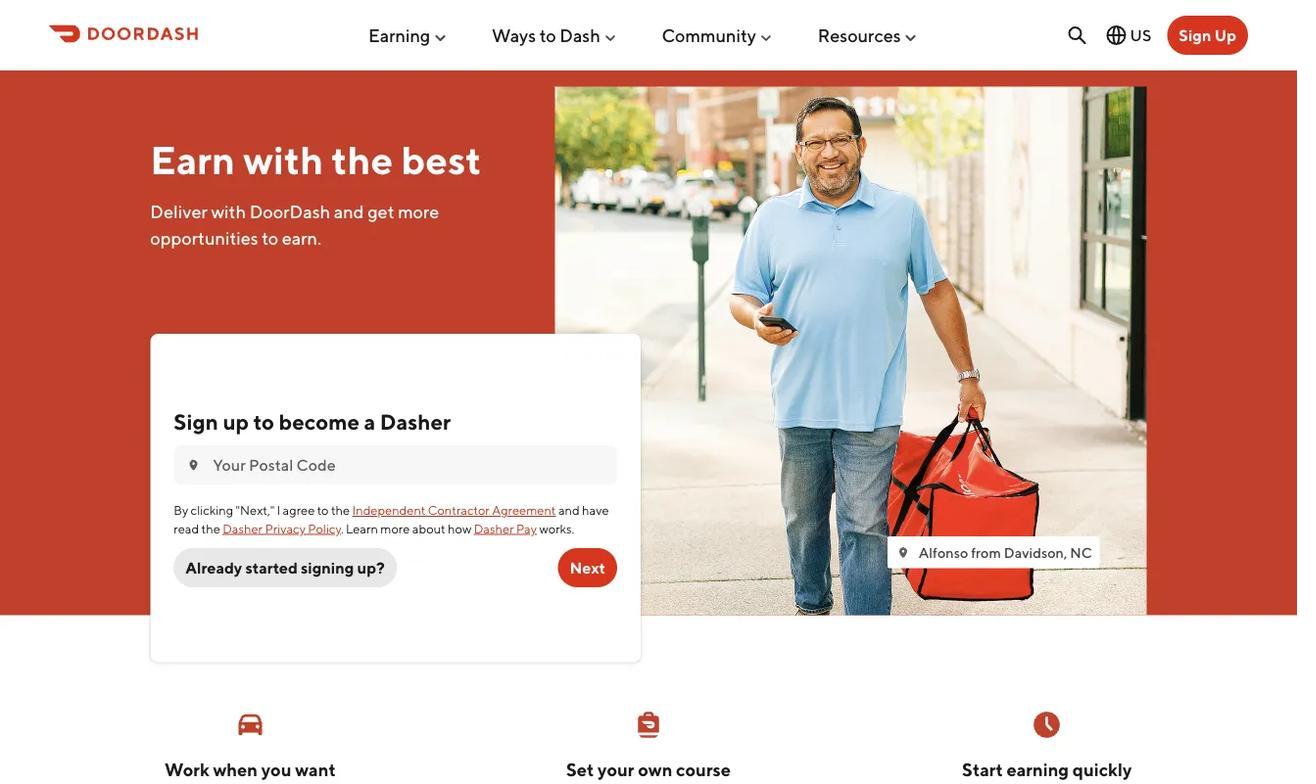 Task type: vqa. For each thing, say whether or not it's contained in the screenshot.
Davidson,
yes



Task type: describe. For each thing, give the bounding box(es) containing it.
sign up
[[1179, 26, 1236, 45]]

earn with the best
[[150, 137, 482, 183]]

agreement
[[492, 503, 556, 518]]

independent contractor agreement link
[[352, 503, 556, 518]]

next button
[[558, 549, 617, 588]]

when
[[213, 760, 258, 781]]

start
[[962, 760, 1003, 781]]

location pin image
[[895, 545, 911, 561]]

already started signing up? button
[[174, 549, 397, 588]]

signing
[[301, 559, 354, 577]]

and have read the
[[174, 503, 609, 536]]

us
[[1130, 26, 1151, 45]]

1 vertical spatial the
[[331, 503, 350, 518]]

community
[[662, 25, 756, 46]]

best
[[401, 137, 482, 183]]

order hotbag fill image
[[633, 710, 664, 741]]

set your own course
[[566, 760, 731, 781]]

sign up button
[[1167, 16, 1248, 55]]

resources
[[818, 25, 901, 46]]

earning
[[368, 25, 430, 46]]

get
[[368, 201, 394, 222]]

earn.
[[282, 227, 322, 248]]

nc
[[1070, 544, 1092, 561]]

alfonso
[[919, 544, 968, 561]]

a
[[364, 409, 376, 434]]

Your Postal Code text field
[[213, 455, 605, 476]]

already
[[185, 559, 242, 577]]

become
[[279, 409, 360, 434]]

sign for sign up
[[1179, 26, 1211, 45]]

davidson,
[[1004, 544, 1067, 561]]

and inside and have read the
[[558, 503, 580, 518]]

.
[[341, 521, 344, 536]]

about
[[412, 521, 445, 536]]

alfonso from davidson, nc image
[[555, 87, 1147, 616]]

doordash
[[249, 201, 330, 222]]

vehicle car image
[[234, 710, 266, 741]]

2 horizontal spatial dasher
[[474, 521, 514, 536]]

up
[[223, 409, 249, 434]]

dasher privacy policy . learn more about how dasher pay works.
[[223, 521, 574, 536]]

up?
[[357, 559, 385, 577]]

to up policy
[[317, 503, 329, 518]]

have
[[582, 503, 609, 518]]

quickly
[[1073, 760, 1132, 781]]

to left dash
[[539, 25, 556, 46]]

want
[[295, 760, 336, 781]]

works.
[[539, 521, 574, 536]]

clicking
[[191, 503, 233, 518]]

alfonso from davidson, nc
[[919, 544, 1092, 561]]

more for get
[[398, 201, 439, 222]]

next
[[570, 559, 605, 577]]

location pin image
[[185, 458, 201, 473]]

"next,"
[[236, 503, 274, 518]]

set
[[566, 760, 594, 781]]

from
[[971, 544, 1001, 561]]

privacy
[[265, 521, 306, 536]]

pay
[[516, 521, 537, 536]]

globe line image
[[1105, 24, 1128, 47]]

dash
[[560, 25, 600, 46]]

deliver with doordash and get more opportunities to earn.
[[150, 201, 439, 248]]



Task type: locate. For each thing, give the bounding box(es) containing it.
with for the
[[243, 137, 323, 183]]

and inside deliver with doordash and get more opportunities to earn.
[[334, 201, 364, 222]]

1 vertical spatial with
[[211, 201, 246, 222]]

earning
[[1007, 760, 1069, 781]]

independent
[[352, 503, 426, 518]]

1 vertical spatial and
[[558, 503, 580, 518]]

0 vertical spatial the
[[331, 137, 393, 183]]

0 horizontal spatial and
[[334, 201, 364, 222]]

and left the get
[[334, 201, 364, 222]]

community link
[[662, 17, 774, 54]]

dasher up your postal code text box
[[380, 409, 451, 434]]

0 vertical spatial with
[[243, 137, 323, 183]]

0 vertical spatial more
[[398, 201, 439, 222]]

read
[[174, 521, 199, 536]]

more
[[398, 201, 439, 222], [380, 521, 410, 536]]

dasher privacy policy link
[[223, 521, 341, 536]]

with for doordash
[[211, 201, 246, 222]]

started
[[245, 559, 298, 577]]

policy
[[308, 521, 341, 536]]

with up opportunities on the top left of page
[[211, 201, 246, 222]]

i
[[277, 503, 280, 518]]

more for learn
[[380, 521, 410, 536]]

1 vertical spatial more
[[380, 521, 410, 536]]

dasher
[[380, 409, 451, 434], [223, 521, 263, 536], [474, 521, 514, 536]]

ways to dash
[[492, 25, 600, 46]]

up
[[1214, 26, 1236, 45]]

resources link
[[818, 17, 919, 54]]

the
[[331, 137, 393, 183], [331, 503, 350, 518], [201, 521, 220, 536]]

0 horizontal spatial dasher
[[223, 521, 263, 536]]

the inside and have read the
[[201, 521, 220, 536]]

0 vertical spatial and
[[334, 201, 364, 222]]

work
[[165, 760, 209, 781]]

dasher down ""next,""
[[223, 521, 263, 536]]

and up works.
[[558, 503, 580, 518]]

dasher left pay
[[474, 521, 514, 536]]

1 vertical spatial sign
[[174, 409, 218, 434]]

with
[[243, 137, 323, 183], [211, 201, 246, 222]]

course
[[676, 760, 731, 781]]

the down "clicking"
[[201, 521, 220, 536]]

already started signing up?
[[185, 559, 385, 577]]

you
[[261, 760, 291, 781]]

dasher pay link
[[474, 521, 537, 536]]

more right the get
[[398, 201, 439, 222]]

own
[[638, 760, 672, 781]]

agree
[[283, 503, 315, 518]]

0 vertical spatial sign
[[1179, 26, 1211, 45]]

to right up
[[253, 409, 274, 434]]

ways
[[492, 25, 536, 46]]

time fill image
[[1031, 710, 1063, 741]]

sign inside sign up button
[[1179, 26, 1211, 45]]

to left earn.
[[262, 227, 278, 248]]

the up .
[[331, 503, 350, 518]]

earn
[[150, 137, 235, 183]]

to inside deliver with doordash and get more opportunities to earn.
[[262, 227, 278, 248]]

deliver
[[150, 201, 208, 222]]

sign up to become a dasher
[[174, 409, 451, 434]]

how
[[448, 521, 472, 536]]

with up "doordash"
[[243, 137, 323, 183]]

contractor
[[428, 503, 490, 518]]

to
[[539, 25, 556, 46], [262, 227, 278, 248], [253, 409, 274, 434], [317, 503, 329, 518]]

2 vertical spatial the
[[201, 521, 220, 536]]

by clicking "next," i agree to the independent contractor agreement
[[174, 503, 556, 518]]

sign
[[1179, 26, 1211, 45], [174, 409, 218, 434]]

ways to dash link
[[492, 17, 618, 54]]

1 horizontal spatial sign
[[1179, 26, 1211, 45]]

1 horizontal spatial and
[[558, 503, 580, 518]]

more down independent
[[380, 521, 410, 536]]

work when you want
[[165, 760, 336, 781]]

with inside deliver with doordash and get more opportunities to earn.
[[211, 201, 246, 222]]

1 horizontal spatial dasher
[[380, 409, 451, 434]]

learn
[[346, 521, 378, 536]]

by
[[174, 503, 188, 518]]

0 horizontal spatial sign
[[174, 409, 218, 434]]

opportunities
[[150, 227, 258, 248]]

sign for sign up to become a dasher
[[174, 409, 218, 434]]

more inside deliver with doordash and get more opportunities to earn.
[[398, 201, 439, 222]]

earning link
[[368, 17, 448, 54]]

the up the get
[[331, 137, 393, 183]]

and
[[334, 201, 364, 222], [558, 503, 580, 518]]

your
[[598, 760, 634, 781]]

start earning quickly
[[962, 760, 1132, 781]]



